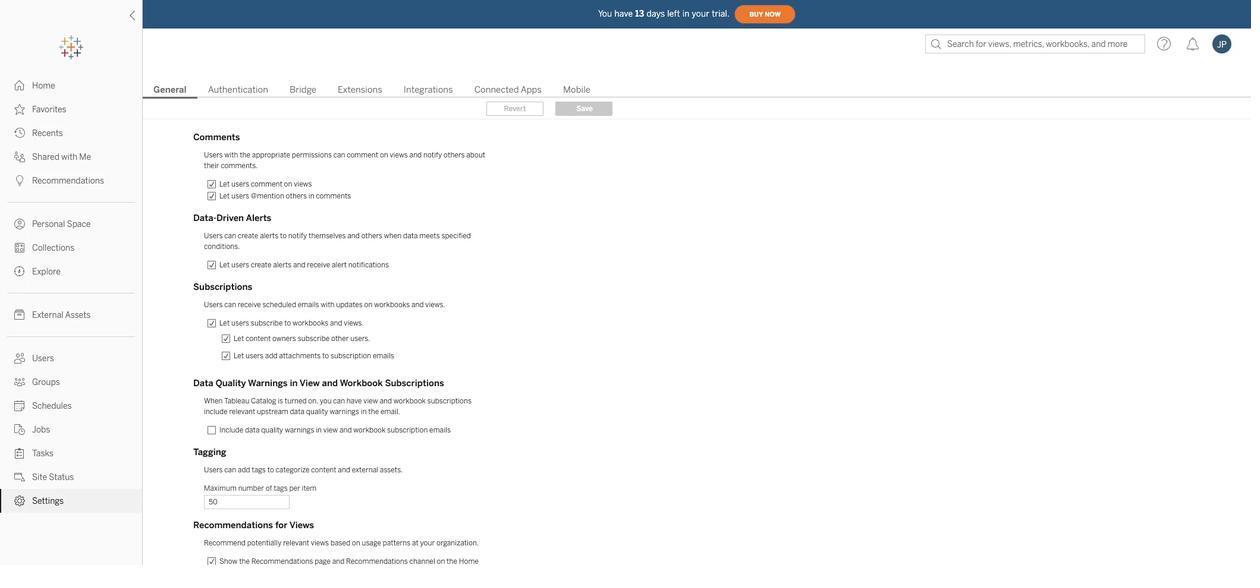 Task type: locate. For each thing, give the bounding box(es) containing it.
by text only_f5he34f image left shared
[[14, 152, 25, 162]]

comments.
[[221, 162, 258, 170]]

by text only_f5he34f image inside 'jobs' link
[[14, 425, 25, 435]]

directly
[[271, 111, 295, 120]]

subscribe up the let users add attachments to subscription emails on the left bottom of page
[[298, 335, 330, 343]]

by text only_f5he34f image left "tasks"
[[14, 448, 25, 459]]

13
[[635, 9, 644, 19]]

potentially
[[247, 539, 282, 548]]

schedules
[[32, 402, 72, 412]]

0 vertical spatial workbook
[[394, 397, 426, 406]]

2 horizontal spatial data
[[403, 232, 418, 240]]

1 vertical spatial the
[[368, 408, 379, 416]]

by text only_f5he34f image inside shared with me link
[[14, 152, 25, 162]]

let for let users comment on views let users @mention others in comments
[[219, 180, 230, 189]]

by text only_f5he34f image inside the external assets link
[[14, 310, 25, 321]]

1 horizontal spatial warnings
[[330, 408, 359, 416]]

can up maximum
[[224, 466, 236, 475]]

site
[[32, 473, 47, 483]]

by text only_f5he34f image for external assets
[[14, 310, 25, 321]]

include
[[204, 408, 228, 416]]

organization.
[[437, 539, 479, 548]]

recommendations for recommendations for views
[[193, 520, 273, 531]]

tags right of
[[274, 485, 288, 493]]

view
[[364, 397, 378, 406], [323, 426, 338, 435]]

buy now button
[[735, 5, 796, 24]]

to for subscription
[[322, 352, 329, 360]]

groups
[[32, 378, 60, 388]]

0 vertical spatial recommendations
[[32, 176, 104, 186]]

create for users
[[251, 261, 271, 269]]

recommendations down shared with me link
[[32, 176, 104, 186]]

you
[[320, 397, 332, 406]]

0 vertical spatial content
[[246, 335, 271, 343]]

by text only_f5he34f image inside recents link
[[14, 128, 25, 139]]

comments
[[193, 132, 240, 143]]

1 vertical spatial subscription
[[387, 426, 428, 435]]

users link
[[0, 347, 142, 371]]

0 horizontal spatial content
[[246, 335, 271, 343]]

users inside the users can create alerts to notify themselves and others when data meets specified conditions.
[[204, 232, 223, 240]]

tags up maximum number of tags per item
[[252, 466, 266, 475]]

to for notify
[[280, 232, 287, 240]]

1 vertical spatial add
[[238, 466, 250, 475]]

Maximum number of tags per item number field
[[204, 495, 290, 510]]

2 vertical spatial views
[[311, 539, 329, 548]]

quality down upstream
[[261, 426, 283, 435]]

space
[[67, 219, 91, 230]]

5 by text only_f5he34f image from the top
[[14, 219, 25, 230]]

have
[[615, 9, 633, 19], [347, 397, 362, 406]]

users
[[231, 111, 249, 120], [231, 180, 249, 189], [231, 192, 249, 200], [231, 261, 249, 269], [231, 319, 249, 328], [246, 352, 264, 360]]

quality down on,
[[306, 408, 328, 416]]

can right permissions
[[333, 151, 345, 159]]

0 horizontal spatial receive
[[238, 301, 261, 309]]

themselves
[[309, 232, 346, 240]]

by text only_f5he34f image for recommendations
[[14, 175, 25, 186]]

can up conditions.
[[224, 232, 236, 240]]

1 horizontal spatial workbooks
[[374, 301, 410, 309]]

in inside 'when tableau catalog is turned on, you can have view and workbook subscriptions include relevant upstream data quality warnings in the email.'
[[361, 408, 367, 416]]

apps
[[521, 84, 542, 95]]

0 horizontal spatial view
[[323, 426, 338, 435]]

add up the number
[[238, 466, 250, 475]]

comment inside let users comment on views let users @mention others in comments
[[251, 180, 282, 189]]

2 horizontal spatial others
[[444, 151, 465, 159]]

2 by text only_f5he34f image from the top
[[14, 104, 25, 115]]

workbook up the email.
[[394, 397, 426, 406]]

by text only_f5he34f image left home
[[14, 80, 25, 91]]

alerts down alerts
[[260, 232, 279, 240]]

8 by text only_f5he34f image from the top
[[14, 496, 25, 507]]

alerts inside the users can create alerts to notify themselves and others when data meets specified conditions.
[[260, 232, 279, 240]]

appropriate
[[252, 151, 290, 159]]

quality
[[306, 408, 328, 416], [261, 426, 283, 435]]

by text only_f5he34f image for explore
[[14, 266, 25, 277]]

users down tagging
[[204, 466, 223, 475]]

by text only_f5he34f image for settings
[[14, 496, 25, 507]]

the left the email.
[[368, 408, 379, 416]]

for
[[275, 520, 288, 531]]

external
[[352, 466, 378, 475]]

view down 'when tableau catalog is turned on, you can have view and workbook subscriptions include relevant upstream data quality warnings in the email.'
[[323, 426, 338, 435]]

others right @mention on the left top
[[286, 192, 307, 200]]

sub-spaces tab list
[[143, 83, 1251, 99]]

left
[[668, 9, 680, 19]]

notify left about
[[423, 151, 442, 159]]

0 vertical spatial views
[[390, 151, 408, 159]]

0 vertical spatial the
[[240, 151, 251, 159]]

0 vertical spatial view
[[364, 397, 378, 406]]

0 horizontal spatial recommendations
[[32, 176, 104, 186]]

Search for views, metrics, workbooks, and more text field
[[926, 34, 1146, 54]]

0 horizontal spatial workbook
[[353, 426, 386, 435]]

the up comments.
[[240, 151, 251, 159]]

1 horizontal spatial have
[[615, 9, 633, 19]]

1 horizontal spatial views.
[[425, 301, 445, 309]]

content left owners
[[246, 335, 271, 343]]

7 by text only_f5he34f image from the top
[[14, 401, 25, 412]]

1 vertical spatial recommendations
[[193, 520, 273, 531]]

1 horizontal spatial your
[[692, 9, 710, 19]]

shared with me link
[[0, 145, 142, 169]]

1 horizontal spatial relevant
[[283, 539, 309, 548]]

0 vertical spatial alerts
[[260, 232, 279, 240]]

0 vertical spatial tags
[[252, 466, 266, 475]]

now
[[765, 10, 781, 18]]

emails down subscriptions
[[430, 426, 451, 435]]

by text only_f5he34f image inside tasks link
[[14, 448, 25, 459]]

subscriptions up the email.
[[385, 378, 444, 389]]

view down workbook
[[364, 397, 378, 406]]

0 vertical spatial receive
[[307, 261, 330, 269]]

emails up let users subscribe to workbooks and views.
[[298, 301, 319, 309]]

6 by text only_f5he34f image from the top
[[14, 425, 25, 435]]

site status
[[32, 473, 74, 483]]

create down alerts
[[238, 232, 258, 240]]

users for share
[[231, 111, 249, 120]]

workbook
[[394, 397, 426, 406], [353, 426, 386, 435]]

1 horizontal spatial comment
[[347, 151, 378, 159]]

other
[[331, 335, 349, 343]]

navigation
[[143, 81, 1251, 99]]

users inside the users link
[[32, 354, 54, 364]]

1 horizontal spatial notify
[[423, 151, 442, 159]]

by text only_f5he34f image left site
[[14, 472, 25, 483]]

users down conditions.
[[204, 301, 223, 309]]

0 horizontal spatial quality
[[261, 426, 283, 435]]

by text only_f5he34f image
[[14, 175, 25, 186], [14, 243, 25, 253], [14, 266, 25, 277], [14, 310, 25, 321], [14, 353, 25, 364], [14, 377, 25, 388], [14, 401, 25, 412], [14, 496, 25, 507]]

subscribe
[[251, 319, 283, 328], [298, 335, 330, 343]]

users for data-driven alerts
[[204, 232, 223, 240]]

1 by text only_f5he34f image from the top
[[14, 175, 25, 186]]

relevant down views
[[283, 539, 309, 548]]

1 vertical spatial subscriptions
[[385, 378, 444, 389]]

with left updates
[[321, 301, 335, 309]]

to up owners
[[284, 319, 291, 328]]

1 vertical spatial data
[[290, 408, 305, 416]]

let users comment on views let users @mention others in comments
[[219, 180, 351, 200]]

by text only_f5he34f image inside the "settings" link
[[14, 496, 25, 507]]

0 vertical spatial others
[[444, 151, 465, 159]]

comment down other.
[[347, 151, 378, 159]]

users up their
[[204, 151, 223, 159]]

add down owners
[[265, 352, 278, 360]]

4 by text only_f5he34f image from the top
[[14, 152, 25, 162]]

recommendations
[[32, 176, 104, 186], [193, 520, 273, 531]]

comment inside users with the appropriate permissions can comment on views and notify others about their comments.
[[347, 151, 378, 159]]

3 by text only_f5he34f image from the top
[[14, 266, 25, 277]]

others left about
[[444, 151, 465, 159]]

tagging
[[193, 447, 226, 458]]

1 vertical spatial views.
[[344, 319, 364, 328]]

create inside the users can create alerts to notify themselves and others when data meets specified conditions.
[[238, 232, 258, 240]]

notify
[[423, 151, 442, 159], [288, 232, 307, 240]]

by text only_f5he34f image left favorites
[[14, 104, 25, 115]]

1 horizontal spatial data
[[290, 408, 305, 416]]

content up item
[[311, 466, 336, 475]]

subscriptions
[[193, 282, 252, 293], [385, 378, 444, 389]]

by text only_f5he34f image inside site status link
[[14, 472, 25, 483]]

0 vertical spatial views.
[[425, 301, 445, 309]]

0 horizontal spatial add
[[238, 466, 250, 475]]

others left when
[[361, 232, 383, 240]]

users inside users with the appropriate permissions can comment on views and notify others about their comments.
[[204, 151, 223, 159]]

to right 'attachments'
[[322, 352, 329, 360]]

recommendations inside 'main navigation. press the up and down arrow keys to access links.' element
[[32, 176, 104, 186]]

catalog
[[251, 397, 276, 406]]

add for tags
[[238, 466, 250, 475]]

1 vertical spatial tags
[[274, 485, 288, 493]]

can inside the users can create alerts to notify themselves and others when data meets specified conditions.
[[224, 232, 236, 240]]

and
[[410, 151, 422, 159], [348, 232, 360, 240], [293, 261, 305, 269], [412, 301, 424, 309], [330, 319, 342, 328], [322, 378, 338, 389], [380, 397, 392, 406], [340, 426, 352, 435], [338, 466, 350, 475]]

by text only_f5he34f image for users
[[14, 353, 25, 364]]

email.
[[381, 408, 400, 416]]

others inside the users can create alerts to notify themselves and others when data meets specified conditions.
[[361, 232, 383, 240]]

subscriptions down conditions.
[[193, 282, 252, 293]]

emails up workbook
[[373, 352, 394, 360]]

0 vertical spatial have
[[615, 9, 633, 19]]

with up comments.
[[224, 151, 238, 159]]

0 horizontal spatial the
[[240, 151, 251, 159]]

buy
[[750, 10, 763, 18]]

0 horizontal spatial notify
[[288, 232, 307, 240]]

in
[[683, 9, 690, 19], [309, 192, 314, 200], [290, 378, 298, 389], [361, 408, 367, 416], [316, 426, 322, 435]]

by text only_f5he34f image for tasks
[[14, 448, 25, 459]]

1 horizontal spatial emails
[[373, 352, 394, 360]]

1 vertical spatial your
[[420, 539, 435, 548]]

conditions.
[[204, 243, 240, 251]]

by text only_f5he34f image for jobs
[[14, 425, 25, 435]]

1 horizontal spatial add
[[265, 352, 278, 360]]

others inside let users comment on views let users @mention others in comments
[[286, 192, 307, 200]]

share
[[251, 111, 269, 120]]

by text only_f5he34f image for schedules
[[14, 401, 25, 412]]

1 horizontal spatial recommendations
[[193, 520, 273, 531]]

users can add tags to categorize content and external assets.
[[204, 466, 403, 475]]

by text only_f5he34f image
[[14, 80, 25, 91], [14, 104, 25, 115], [14, 128, 25, 139], [14, 152, 25, 162], [14, 219, 25, 230], [14, 425, 25, 435], [14, 448, 25, 459], [14, 472, 25, 483]]

0 vertical spatial create
[[238, 232, 258, 240]]

1 vertical spatial views
[[294, 180, 312, 189]]

4 by text only_f5he34f image from the top
[[14, 310, 25, 321]]

emails
[[298, 301, 319, 309], [373, 352, 394, 360], [430, 426, 451, 435]]

warnings inside 'when tableau catalog is turned on, you can have view and workbook subscriptions include relevant upstream data quality warnings in the email.'
[[330, 408, 359, 416]]

by text only_f5he34f image inside collections link
[[14, 243, 25, 253]]

0 vertical spatial data
[[403, 232, 418, 240]]

your left trial.
[[692, 9, 710, 19]]

0 vertical spatial add
[[265, 352, 278, 360]]

content
[[246, 335, 271, 343], [311, 466, 336, 475]]

create
[[238, 232, 258, 240], [251, 261, 271, 269]]

by text only_f5he34f image left recents
[[14, 128, 25, 139]]

by text only_f5he34f image inside schedules "link"
[[14, 401, 25, 412]]

by text only_f5he34f image inside the groups link
[[14, 377, 25, 388]]

and inside the users can create alerts to notify themselves and others when data meets specified conditions.
[[348, 232, 360, 240]]

relevant
[[229, 408, 255, 416], [283, 539, 309, 548]]

users
[[204, 151, 223, 159], [204, 232, 223, 240], [204, 301, 223, 309], [32, 354, 54, 364], [204, 466, 223, 475]]

view inside 'when tableau catalog is turned on, you can have view and workbook subscriptions include relevant upstream data quality warnings in the email.'
[[364, 397, 378, 406]]

data inside 'when tableau catalog is turned on, you can have view and workbook subscriptions include relevant upstream data quality warnings in the email.'
[[290, 408, 305, 416]]

1 horizontal spatial the
[[368, 408, 379, 416]]

by text only_f5he34f image inside home link
[[14, 80, 25, 91]]

personal space link
[[0, 212, 142, 236]]

0 horizontal spatial subscription
[[331, 352, 371, 360]]

on,
[[308, 397, 318, 406]]

can inside users with the appropriate permissions can comment on views and notify others about their comments.
[[333, 151, 345, 159]]

notify left the themselves
[[288, 232, 307, 240]]

1 horizontal spatial others
[[361, 232, 383, 240]]

users up 'groups'
[[32, 354, 54, 364]]

can for subscriptions
[[224, 301, 236, 309]]

alerts up scheduled
[[273, 261, 292, 269]]

0 horizontal spatial data
[[245, 426, 260, 435]]

0 vertical spatial subscriptions
[[193, 282, 252, 293]]

have down workbook
[[347, 397, 362, 406]]

2 horizontal spatial emails
[[430, 426, 451, 435]]

1 horizontal spatial subscriptions
[[385, 378, 444, 389]]

can left scheduled
[[224, 301, 236, 309]]

workbook down the email.
[[353, 426, 386, 435]]

recommendations up recommend
[[193, 520, 273, 531]]

in left comments
[[309, 192, 314, 200]]

create up scheduled
[[251, 261, 271, 269]]

1 by text only_f5he34f image from the top
[[14, 80, 25, 91]]

by text only_f5he34f image inside the favorites link
[[14, 104, 25, 115]]

warnings up include data quality warnings in view and workbook subscription emails
[[330, 408, 359, 416]]

to up let users create alerts and receive alert notifications
[[280, 232, 287, 240]]

navigation panel element
[[0, 36, 142, 513]]

1 horizontal spatial subscribe
[[298, 335, 330, 343]]

1 vertical spatial alerts
[[273, 261, 292, 269]]

let for let users create alerts and receive alert notifications
[[219, 261, 230, 269]]

0 horizontal spatial subscribe
[[251, 319, 283, 328]]

1 vertical spatial content
[[311, 466, 336, 475]]

0 horizontal spatial comment
[[251, 180, 282, 189]]

0 horizontal spatial warnings
[[285, 426, 314, 435]]

let users subscribe to workbooks and views.
[[219, 319, 364, 328]]

in left view at bottom
[[290, 378, 298, 389]]

1 vertical spatial have
[[347, 397, 362, 406]]

8 by text only_f5he34f image from the top
[[14, 472, 25, 483]]

1 horizontal spatial quality
[[306, 408, 328, 416]]

can right you
[[333, 397, 345, 406]]

1 horizontal spatial tags
[[274, 485, 288, 493]]

0 horizontal spatial workbooks
[[293, 319, 328, 328]]

by text only_f5he34f image left jobs
[[14, 425, 25, 435]]

data right when
[[403, 232, 418, 240]]

maximum number of tags per item
[[204, 485, 317, 493]]

to inside the users can create alerts to notify themselves and others when data meets specified conditions.
[[280, 232, 287, 240]]

receive left scheduled
[[238, 301, 261, 309]]

1 vertical spatial create
[[251, 261, 271, 269]]

5 by text only_f5he34f image from the top
[[14, 353, 25, 364]]

users for subscribe
[[231, 319, 249, 328]]

to up of
[[267, 466, 274, 475]]

subscription down users.
[[331, 352, 371, 360]]

data down turned
[[290, 408, 305, 416]]

0 vertical spatial warnings
[[330, 408, 359, 416]]

on inside users with the appropriate permissions can comment on views and notify others about their comments.
[[380, 151, 388, 159]]

0 horizontal spatial tags
[[252, 466, 266, 475]]

views inside let users comment on views let users @mention others in comments
[[294, 180, 312, 189]]

of
[[266, 485, 272, 493]]

your right at
[[420, 539, 435, 548]]

the
[[240, 151, 251, 159], [368, 408, 379, 416]]

6 by text only_f5he34f image from the top
[[14, 377, 25, 388]]

with left me
[[61, 152, 77, 162]]

recommendations link
[[0, 169, 142, 193]]

2 by text only_f5he34f image from the top
[[14, 243, 25, 253]]

external
[[32, 310, 63, 321]]

in right left
[[683, 9, 690, 19]]

alerts for and
[[273, 261, 292, 269]]

workbooks
[[374, 301, 410, 309], [293, 319, 328, 328]]

include
[[219, 426, 243, 435]]

7 by text only_f5he34f image from the top
[[14, 448, 25, 459]]

3 by text only_f5he34f image from the top
[[14, 128, 25, 139]]

scheduled
[[263, 301, 296, 309]]

meets
[[420, 232, 440, 240]]

let for let users share directly with each other.
[[219, 111, 230, 120]]

by text only_f5he34f image left personal
[[14, 219, 25, 230]]

receive left alert
[[307, 261, 330, 269]]

0 vertical spatial your
[[692, 9, 710, 19]]

collections link
[[0, 236, 142, 260]]

usage
[[362, 539, 381, 548]]

1 vertical spatial notify
[[288, 232, 307, 240]]

0 horizontal spatial relevant
[[229, 408, 255, 416]]

0 vertical spatial subscribe
[[251, 319, 283, 328]]

driven
[[217, 213, 244, 224]]

your
[[692, 9, 710, 19], [420, 539, 435, 548]]

0 vertical spatial relevant
[[229, 408, 255, 416]]

recents link
[[0, 121, 142, 145]]

data right include
[[245, 426, 260, 435]]

1 vertical spatial others
[[286, 192, 307, 200]]

users up conditions.
[[204, 232, 223, 240]]

main content containing general
[[143, 59, 1251, 566]]

workbooks up let content owners subscribe other users.
[[293, 319, 328, 328]]

by text only_f5he34f image inside explore link
[[14, 266, 25, 277]]

0 horizontal spatial have
[[347, 397, 362, 406]]

2 vertical spatial others
[[361, 232, 383, 240]]

views
[[390, 151, 408, 159], [294, 180, 312, 189], [311, 539, 329, 548]]

by text only_f5he34f image inside recommendations link
[[14, 175, 25, 186]]

comment up @mention on the left top
[[251, 180, 282, 189]]

users for subscriptions
[[204, 301, 223, 309]]

subscribe down scheduled
[[251, 319, 283, 328]]

1 vertical spatial subscribe
[[298, 335, 330, 343]]

by text only_f5he34f image inside personal space link
[[14, 219, 25, 230]]

1 vertical spatial emails
[[373, 352, 394, 360]]

subscription down the email.
[[387, 426, 428, 435]]

mobile
[[563, 84, 591, 95]]

0 vertical spatial notify
[[423, 151, 442, 159]]

1 vertical spatial workbooks
[[293, 319, 328, 328]]

revert button
[[487, 102, 544, 116]]

1 horizontal spatial workbook
[[394, 397, 426, 406]]

alerts
[[260, 232, 279, 240], [273, 261, 292, 269]]

by text only_f5he34f image inside the users link
[[14, 353, 25, 364]]

can for tagging
[[224, 466, 236, 475]]

0 vertical spatial subscription
[[331, 352, 371, 360]]

main content
[[143, 59, 1251, 566]]

workbooks right updates
[[374, 301, 410, 309]]

warnings down turned
[[285, 426, 314, 435]]

have left 13
[[615, 9, 633, 19]]

0 horizontal spatial others
[[286, 192, 307, 200]]

1 horizontal spatial view
[[364, 397, 378, 406]]

relevant down tableau
[[229, 408, 255, 416]]

in left the email.
[[361, 408, 367, 416]]

by text only_f5he34f image for groups
[[14, 377, 25, 388]]

can
[[333, 151, 345, 159], [224, 232, 236, 240], [224, 301, 236, 309], [333, 397, 345, 406], [224, 466, 236, 475]]

0 vertical spatial quality
[[306, 408, 328, 416]]

1 vertical spatial comment
[[251, 180, 282, 189]]



Task type: describe. For each thing, give the bounding box(es) containing it.
personal space
[[32, 219, 91, 230]]

in inside let users comment on views let users @mention others in comments
[[309, 192, 314, 200]]

upstream
[[257, 408, 288, 416]]

you have 13 days left in your trial.
[[598, 9, 730, 19]]

views
[[289, 520, 314, 531]]

on inside let users comment on views let users @mention others in comments
[[284, 180, 292, 189]]

number
[[238, 485, 264, 493]]

users for tagging
[[204, 466, 223, 475]]

0 horizontal spatial subscriptions
[[193, 282, 252, 293]]

recommendations for views
[[193, 520, 314, 531]]

quality
[[216, 378, 246, 389]]

groups link
[[0, 371, 142, 394]]

by text only_f5he34f image for shared with me
[[14, 152, 25, 162]]

general
[[153, 84, 187, 95]]

each
[[312, 111, 328, 120]]

external assets
[[32, 310, 91, 321]]

by text only_f5he34f image for collections
[[14, 243, 25, 253]]

by text only_f5he34f image for recents
[[14, 128, 25, 139]]

revert
[[504, 105, 526, 113]]

by text only_f5he34f image for favorites
[[14, 104, 25, 115]]

other.
[[329, 111, 348, 120]]

about
[[466, 151, 486, 159]]

authentication
[[208, 84, 268, 95]]

item
[[302, 485, 317, 493]]

status
[[49, 473, 74, 483]]

let users create alerts and receive alert notifications
[[219, 261, 389, 269]]

trial.
[[712, 9, 730, 19]]

users for add
[[246, 352, 264, 360]]

1 horizontal spatial receive
[[307, 261, 330, 269]]

1 vertical spatial view
[[323, 426, 338, 435]]

users for comments
[[204, 151, 223, 159]]

main navigation. press the up and down arrow keys to access links. element
[[0, 74, 142, 513]]

alerts for to
[[260, 232, 279, 240]]

0 vertical spatial workbooks
[[374, 301, 410, 309]]

can inside 'when tableau catalog is turned on, you can have view and workbook subscriptions include relevant upstream data quality warnings in the email.'
[[333, 397, 345, 406]]

at
[[412, 539, 419, 548]]

create for can
[[238, 232, 258, 240]]

workbook inside 'when tableau catalog is turned on, you can have view and workbook subscriptions include relevant upstream data quality warnings in the email.'
[[394, 397, 426, 406]]

data-
[[193, 213, 217, 224]]

notify inside users with the appropriate permissions can comment on views and notify others about their comments.
[[423, 151, 442, 159]]

tasks
[[32, 449, 53, 459]]

connected
[[474, 84, 519, 95]]

you
[[598, 9, 612, 19]]

others for users can create alerts to notify themselves and others when data meets specified conditions.
[[361, 232, 383, 240]]

external assets link
[[0, 303, 142, 327]]

shared with me
[[32, 152, 91, 162]]

1 horizontal spatial subscription
[[387, 426, 428, 435]]

permissions
[[292, 151, 332, 159]]

users for create
[[231, 261, 249, 269]]

me
[[79, 152, 91, 162]]

data inside the users can create alerts to notify themselves and others when data meets specified conditions.
[[403, 232, 418, 240]]

attachments
[[279, 352, 321, 360]]

quality inside 'when tableau catalog is turned on, you can have view and workbook subscriptions include relevant upstream data quality warnings in the email.'
[[306, 408, 328, 416]]

1 vertical spatial warnings
[[285, 426, 314, 435]]

explore
[[32, 267, 61, 277]]

per
[[289, 485, 300, 493]]

assets.
[[380, 466, 403, 475]]

relevant inside 'when tableau catalog is turned on, you can have view and workbook subscriptions include relevant upstream data quality warnings in the email.'
[[229, 408, 255, 416]]

to for categorize
[[267, 466, 274, 475]]

their
[[204, 162, 219, 170]]

recommendations for recommendations
[[32, 176, 104, 186]]

have inside 'when tableau catalog is turned on, you can have view and workbook subscriptions include relevant upstream data quality warnings in the email.'
[[347, 397, 362, 406]]

tags for tagging
[[252, 466, 266, 475]]

let users add attachments to subscription emails
[[234, 352, 394, 360]]

tableau
[[224, 397, 249, 406]]

users with the appropriate permissions can comment on views and notify others about their comments.
[[204, 151, 486, 170]]

add for attachments
[[265, 352, 278, 360]]

let for let content owners subscribe other users.
[[234, 335, 244, 343]]

1 vertical spatial workbook
[[353, 426, 386, 435]]

others for let users comment on views let users @mention others in comments
[[286, 192, 307, 200]]

and inside 'when tableau catalog is turned on, you can have view and workbook subscriptions include relevant upstream data quality warnings in the email.'
[[380, 397, 392, 406]]

jobs link
[[0, 418, 142, 442]]

view
[[300, 378, 320, 389]]

2 vertical spatial emails
[[430, 426, 451, 435]]

1 vertical spatial receive
[[238, 301, 261, 309]]

settings link
[[0, 490, 142, 513]]

and inside users with the appropriate permissions can comment on views and notify others about their comments.
[[410, 151, 422, 159]]

2 vertical spatial data
[[245, 426, 260, 435]]

data quality warnings in view and workbook subscriptions
[[193, 378, 444, 389]]

by text only_f5he34f image for personal space
[[14, 219, 25, 230]]

data-driven alerts
[[193, 213, 272, 224]]

with left each
[[297, 111, 310, 120]]

views inside users with the appropriate permissions can comment on views and notify others about their comments.
[[390, 151, 408, 159]]

integrations
[[404, 84, 453, 95]]

tasks link
[[0, 442, 142, 466]]

favorites
[[32, 105, 66, 115]]

recommend
[[204, 539, 246, 548]]

favorites link
[[0, 98, 142, 121]]

subscriptions
[[427, 397, 472, 406]]

data
[[193, 378, 213, 389]]

workbook
[[340, 378, 383, 389]]

1 horizontal spatial content
[[311, 466, 336, 475]]

home link
[[0, 74, 142, 98]]

recents
[[32, 128, 63, 139]]

turned
[[285, 397, 307, 406]]

let content owners subscribe other users.
[[234, 335, 370, 343]]

0 vertical spatial emails
[[298, 301, 319, 309]]

in down on,
[[316, 426, 322, 435]]

users for comment
[[231, 180, 249, 189]]

categorize
[[276, 466, 310, 475]]

days
[[647, 9, 665, 19]]

users can create alerts to notify themselves and others when data meets specified conditions.
[[204, 232, 471, 251]]

the inside 'when tableau catalog is turned on, you can have view and workbook subscriptions include relevant upstream data quality warnings in the email.'
[[368, 408, 379, 416]]

personal
[[32, 219, 65, 230]]

assets
[[65, 310, 91, 321]]

with inside 'main navigation. press the up and down arrow keys to access links.' element
[[61, 152, 77, 162]]

1 vertical spatial relevant
[[283, 539, 309, 548]]

alerts
[[246, 213, 272, 224]]

let for let users add attachments to subscription emails
[[234, 352, 244, 360]]

settings
[[32, 497, 64, 507]]

users.
[[351, 335, 370, 343]]

others inside users with the appropriate permissions can comment on views and notify others about their comments.
[[444, 151, 465, 159]]

maximum
[[204, 485, 237, 493]]

connected apps
[[474, 84, 542, 95]]

warnings
[[248, 378, 288, 389]]

based
[[331, 539, 350, 548]]

let for let users subscribe to workbooks and views.
[[219, 319, 230, 328]]

1 vertical spatial quality
[[261, 426, 283, 435]]

can for data-driven alerts
[[224, 232, 236, 240]]

navigation containing general
[[143, 81, 1251, 99]]

by text only_f5he34f image for home
[[14, 80, 25, 91]]

the inside users with the appropriate permissions can comment on views and notify others about their comments.
[[240, 151, 251, 159]]

jobs
[[32, 425, 50, 435]]

owners
[[272, 335, 296, 343]]

let users share directly with each other.
[[219, 111, 348, 120]]

specified
[[442, 232, 471, 240]]

by text only_f5he34f image for site status
[[14, 472, 25, 483]]

recommend potentially relevant views based on usage patterns at your organization.
[[204, 539, 479, 548]]

when
[[204, 397, 223, 406]]

with inside users with the appropriate permissions can comment on views and notify others about their comments.
[[224, 151, 238, 159]]

shared
[[32, 152, 59, 162]]

home
[[32, 81, 55, 91]]

tags for users can add tags to categorize content and external assets.
[[274, 485, 288, 493]]

notify inside the users can create alerts to notify themselves and others when data meets specified conditions.
[[288, 232, 307, 240]]



Task type: vqa. For each thing, say whether or not it's contained in the screenshot.
'Learn'
no



